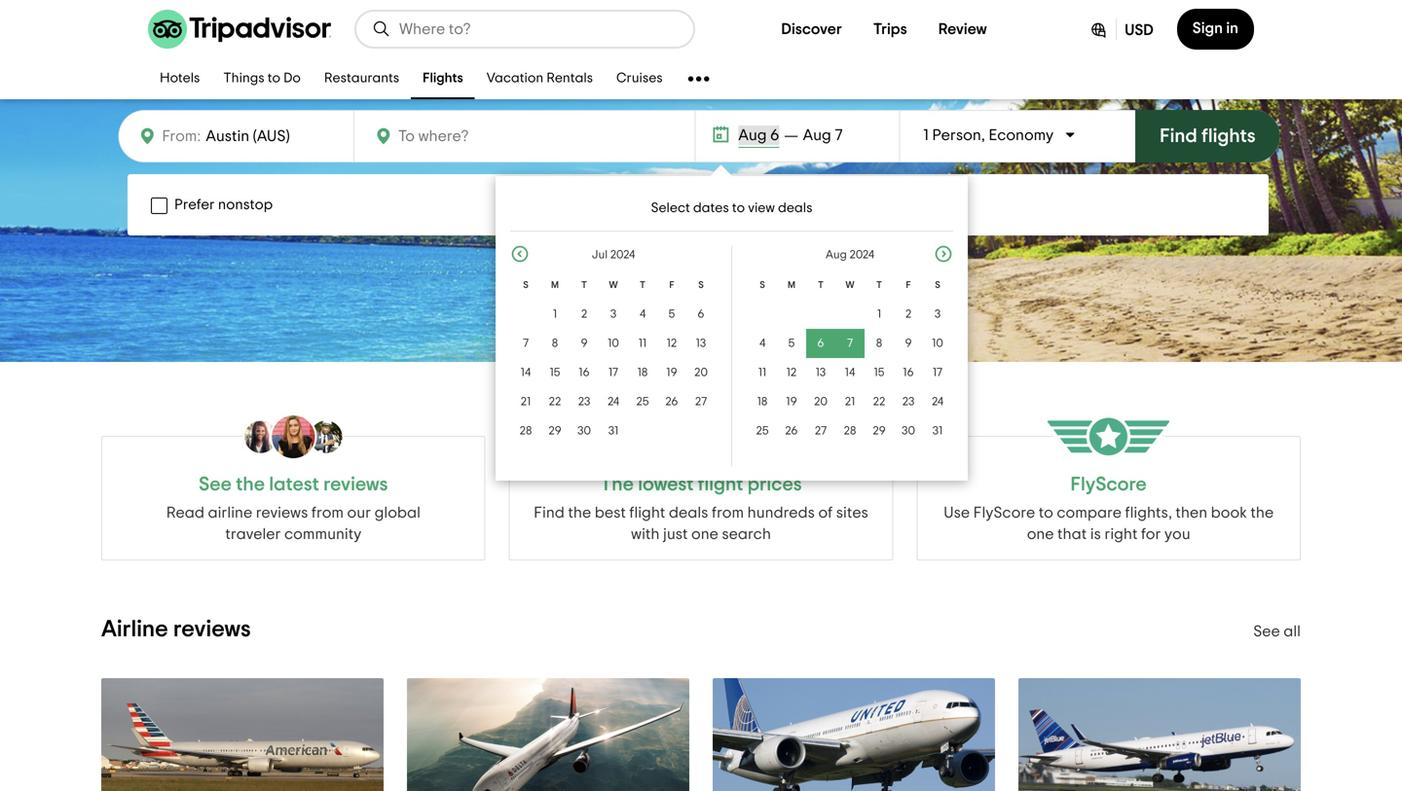 Task type: locate. For each thing, give the bounding box(es) containing it.
31
[[609, 426, 619, 437], [933, 426, 943, 437]]

0 vertical spatial 4
[[640, 309, 646, 320]]

0 horizontal spatial 23
[[578, 396, 591, 408]]

the for find the best flight for the right price
[[511, 18, 558, 49]]

aug up include
[[739, 128, 767, 143]]

2024 for aug 2024
[[850, 249, 875, 261]]

1 horizontal spatial 4
[[760, 338, 766, 350]]

best up rentals
[[564, 18, 626, 49]]

1 vertical spatial best
[[595, 506, 626, 521]]

2 3 from the left
[[935, 309, 941, 320]]

sign in link
[[1177, 9, 1255, 50]]

1 horizontal spatial reviews
[[256, 506, 308, 521]]

0 horizontal spatial 29
[[549, 426, 562, 437]]

27 up the lowest flight prices
[[695, 396, 707, 408]]

aug for aug 6
[[739, 128, 767, 143]]

w for aug
[[846, 281, 855, 290]]

2 t from the left
[[640, 281, 646, 290]]

2 s m t w t f s from the left
[[760, 281, 941, 290]]

11
[[639, 338, 647, 350], [759, 367, 767, 379]]

reviews up traveler community at the bottom left
[[256, 506, 308, 521]]

find inside find the best flight deals from hundreds of sites with just one search
[[534, 506, 565, 521]]

2 m from the left
[[788, 281, 796, 290]]

2 horizontal spatial to
[[1039, 506, 1054, 521]]

best
[[564, 18, 626, 49], [595, 506, 626, 521]]

1 vertical spatial 19
[[786, 396, 797, 408]]

aug right aug 6
[[803, 128, 832, 143]]

hotels
[[160, 72, 200, 85]]

26
[[666, 396, 678, 408], [786, 426, 798, 437]]

5
[[669, 309, 675, 320], [789, 338, 795, 350]]

0 vertical spatial 20
[[695, 367, 708, 379]]

2 from from the left
[[712, 506, 744, 521]]

3
[[611, 309, 617, 320], [935, 309, 941, 320]]

1 vertical spatial flyscore
[[974, 506, 1036, 521]]

0 horizontal spatial 21
[[521, 396, 531, 408]]

26 up lowest
[[666, 396, 678, 408]]

0 horizontal spatial 12
[[667, 338, 677, 350]]

None search field
[[357, 12, 694, 47]]

to inside use flyscore to compare flights, then book the one that is right for you
[[1039, 506, 1054, 521]]

best inside find the best flight deals from hundreds of sites with just one search
[[595, 506, 626, 521]]

0 horizontal spatial find
[[444, 18, 504, 49]]

8
[[552, 338, 558, 350], [876, 338, 883, 350]]

Search search field
[[399, 20, 678, 38]]

multi-city
[[313, 66, 374, 81]]

1 from from the left
[[312, 506, 344, 521]]

2 23 from the left
[[903, 396, 915, 408]]

the
[[511, 18, 558, 49], [759, 18, 805, 49], [236, 475, 265, 495], [568, 506, 591, 521], [1251, 506, 1274, 521]]

1 horizontal spatial 9
[[905, 338, 912, 350]]

1 person , economy
[[924, 128, 1054, 143]]

21
[[521, 396, 531, 408], [845, 396, 855, 408]]

s m t w t f s down aug 2024
[[760, 281, 941, 290]]

0 horizontal spatial see
[[199, 475, 232, 495]]

16
[[579, 367, 590, 379], [903, 367, 914, 379]]

airline reviews link
[[101, 619, 251, 642]]

1 vertical spatial deals
[[669, 506, 709, 521]]

1 2024 from the left
[[610, 249, 635, 261]]

2 30 from the left
[[902, 426, 915, 437]]

flight up cruises
[[633, 18, 706, 49]]

see left all
[[1254, 624, 1281, 640]]

0 horizontal spatial 8
[[552, 338, 558, 350]]

deals inside find the best flight deals from hundreds of sites with just one search
[[669, 506, 709, 521]]

w down jul 2024
[[609, 281, 618, 290]]

f for 2
[[906, 281, 911, 290]]

s m t w t f s down jul 2024
[[523, 281, 704, 290]]

3 s from the left
[[760, 281, 765, 290]]

1 horizontal spatial 15
[[874, 367, 885, 379]]

1 horizontal spatial 16
[[903, 367, 914, 379]]

2 horizontal spatial 1
[[924, 128, 929, 143]]

s m t w t f s for jul
[[523, 281, 704, 290]]

the for see the latest reviews
[[236, 475, 265, 495]]

1 horizontal spatial 29
[[873, 426, 886, 437]]

flyscore inside use flyscore to compare flights, then book the one that is right for you
[[974, 506, 1036, 521]]

0 horizontal spatial 19
[[667, 367, 678, 379]]

0 vertical spatial 19
[[667, 367, 678, 379]]

deals right view at the top right of page
[[778, 202, 813, 215]]

0 vertical spatial 27
[[695, 396, 707, 408]]

2024 right jul
[[610, 249, 635, 261]]

From where? text field
[[201, 123, 342, 150]]

0 vertical spatial 25
[[637, 396, 649, 408]]

1 17 from the left
[[609, 367, 618, 379]]

reviews inside read airline reviews from our global traveler community
[[256, 506, 308, 521]]

flight up with
[[630, 506, 666, 521]]

1 horizontal spatial 14
[[845, 367, 855, 379]]

1 horizontal spatial 3
[[935, 309, 941, 320]]

1 vertical spatial flight
[[630, 506, 666, 521]]

25
[[637, 396, 649, 408], [756, 426, 769, 437]]

1 3 from the left
[[611, 309, 617, 320]]

0 horizontal spatial 18
[[638, 367, 648, 379]]

0 horizontal spatial 16
[[579, 367, 590, 379]]

0 horizontal spatial from
[[312, 506, 344, 521]]

12
[[667, 338, 677, 350], [787, 367, 797, 379]]

reviews up our
[[323, 475, 388, 495]]

30
[[578, 426, 591, 437], [902, 426, 915, 437]]

use
[[944, 506, 970, 521]]

1 horizontal spatial 30
[[902, 426, 915, 437]]

one search
[[692, 527, 771, 543]]

m for jul 2024
[[551, 281, 559, 290]]

jul 2024
[[592, 249, 635, 261]]

2024 down airports at right top
[[850, 249, 875, 261]]

1 w from the left
[[609, 281, 618, 290]]

0 horizontal spatial to
[[268, 72, 281, 85]]

the inside use flyscore to compare flights, then book the one that is right for you
[[1251, 506, 1274, 521]]

aug
[[739, 128, 767, 143], [803, 128, 832, 143], [826, 249, 847, 261]]

1 vertical spatial 13
[[816, 367, 826, 379]]

26 up flight prices
[[786, 426, 798, 437]]

0 horizontal spatial 2
[[581, 309, 588, 320]]

0 vertical spatial see
[[199, 475, 232, 495]]

22
[[549, 396, 561, 408], [873, 396, 886, 408]]

0 horizontal spatial m
[[551, 281, 559, 290]]

1 vertical spatial 26
[[786, 426, 798, 437]]

0 horizontal spatial 28
[[520, 426, 532, 437]]

0 horizontal spatial 9
[[581, 338, 588, 350]]

2 vertical spatial reviews
[[173, 619, 251, 642]]

discover button
[[766, 10, 858, 49]]

read airline reviews from our global traveler community
[[166, 506, 421, 543]]

1 horizontal spatial s m t w t f s
[[760, 281, 941, 290]]

flyscore
[[1071, 475, 1147, 495], [974, 506, 1036, 521]]

flights
[[1202, 127, 1256, 146]]

1 m from the left
[[551, 281, 559, 290]]

1 horizontal spatial 28
[[844, 426, 857, 437]]

0 horizontal spatial 2024
[[610, 249, 635, 261]]

usd button
[[1074, 9, 1170, 50]]

flight for deals
[[630, 506, 666, 521]]

flyscore up compare
[[1071, 475, 1147, 495]]

0 vertical spatial 6
[[771, 128, 780, 143]]

1 horizontal spatial to
[[732, 202, 745, 215]]

0 vertical spatial 12
[[667, 338, 677, 350]]

aug for aug 2024
[[826, 249, 847, 261]]

1 vertical spatial 20
[[814, 396, 828, 408]]

flight inside find the best flight deals from hundreds of sites with just one search
[[630, 506, 666, 521]]

2 16 from the left
[[903, 367, 914, 379]]

see up airline
[[199, 475, 232, 495]]

0 horizontal spatial 13
[[696, 338, 706, 350]]

0 horizontal spatial 20
[[695, 367, 708, 379]]

0 horizontal spatial 31
[[609, 426, 619, 437]]

2 vertical spatial to
[[1039, 506, 1054, 521]]

0 horizontal spatial deals
[[669, 506, 709, 521]]

1 horizontal spatial 21
[[845, 396, 855, 408]]

4
[[640, 309, 646, 320], [760, 338, 766, 350]]

0 vertical spatial reviews
[[323, 475, 388, 495]]

s m t w t f s
[[523, 281, 704, 290], [760, 281, 941, 290]]

2 29 from the left
[[873, 426, 886, 437]]

find inside the find flights button
[[1160, 127, 1198, 146]]

1 vertical spatial 4
[[760, 338, 766, 350]]

1 f from the left
[[670, 281, 675, 290]]

to for use flyscore to compare flights, then book the one that is right for you
[[1039, 506, 1054, 521]]

2
[[581, 309, 588, 320], [906, 309, 912, 320]]

10
[[608, 338, 619, 350], [932, 338, 944, 350]]

deals up just
[[669, 506, 709, 521]]

of
[[819, 506, 833, 521]]

2024
[[610, 249, 635, 261], [850, 249, 875, 261]]

for
[[712, 18, 752, 49]]

0 vertical spatial flight
[[633, 18, 706, 49]]

1 vertical spatial 6
[[698, 309, 705, 320]]

reviews right the airline
[[173, 619, 251, 642]]

find the best flight for the right price
[[444, 18, 958, 49]]

find for find the best flight deals from hundreds of sites with just one search
[[534, 506, 565, 521]]

0 horizontal spatial 3
[[611, 309, 617, 320]]

from up one search
[[712, 506, 744, 521]]

1 2 from the left
[[581, 309, 588, 320]]

0 vertical spatial right
[[812, 18, 878, 49]]

0 horizontal spatial reviews
[[173, 619, 251, 642]]

reviews
[[323, 475, 388, 495], [256, 506, 308, 521], [173, 619, 251, 642]]

the inside find the best flight deals from hundreds of sites with just one search
[[568, 506, 591, 521]]

2 f from the left
[[906, 281, 911, 290]]

9
[[581, 338, 588, 350], [905, 338, 912, 350]]

1 vertical spatial right
[[1105, 527, 1138, 543]]

0 horizontal spatial 30
[[578, 426, 591, 437]]

0 horizontal spatial 6
[[698, 309, 705, 320]]

1 horizontal spatial w
[[846, 281, 855, 290]]

0 horizontal spatial flyscore
[[974, 506, 1036, 521]]

0 horizontal spatial w
[[609, 281, 618, 290]]

1 horizontal spatial 11
[[759, 367, 767, 379]]

2 21 from the left
[[845, 396, 855, 408]]

0 vertical spatial best
[[564, 18, 626, 49]]

deals for view
[[778, 202, 813, 215]]

1 16 from the left
[[579, 367, 590, 379]]

1 vertical spatial 27
[[815, 426, 827, 437]]

1 vertical spatial reviews
[[256, 506, 308, 521]]

1 vertical spatial 11
[[759, 367, 767, 379]]

2 w from the left
[[846, 281, 855, 290]]

airports
[[837, 198, 891, 212]]

0 horizontal spatial 26
[[666, 396, 678, 408]]

1 22 from the left
[[549, 396, 561, 408]]

find for find flights
[[1160, 127, 1198, 146]]

2 2024 from the left
[[850, 249, 875, 261]]

25 up flight prices
[[756, 426, 769, 437]]

4 t from the left
[[877, 281, 882, 290]]

best for deals
[[595, 506, 626, 521]]

0 horizontal spatial 4
[[640, 309, 646, 320]]

1 30 from the left
[[578, 426, 591, 437]]

2 24 from the left
[[932, 396, 944, 408]]

1 t from the left
[[582, 281, 587, 290]]

1 horizontal spatial f
[[906, 281, 911, 290]]

airline
[[101, 619, 168, 642]]

right left price
[[812, 18, 878, 49]]

25 up lowest
[[637, 396, 649, 408]]

find flights
[[1160, 127, 1256, 146]]

0 horizontal spatial 10
[[608, 338, 619, 350]]

1 horizontal spatial 22
[[873, 396, 886, 408]]

14
[[521, 367, 531, 379], [845, 367, 855, 379]]

1 horizontal spatial see
[[1254, 624, 1281, 640]]

1 s from the left
[[523, 281, 529, 290]]

1 horizontal spatial 23
[[903, 396, 915, 408]]

0 horizontal spatial 24
[[608, 396, 620, 408]]

right right is
[[1105, 527, 1138, 543]]

28
[[520, 426, 532, 437], [844, 426, 857, 437]]

from inside find the best flight deals from hundreds of sites with just one search
[[712, 506, 744, 521]]

18
[[638, 367, 648, 379], [758, 396, 768, 408]]

t
[[582, 281, 587, 290], [640, 281, 646, 290], [818, 281, 824, 290], [877, 281, 882, 290]]

f
[[670, 281, 675, 290], [906, 281, 911, 290]]

w down aug 2024
[[846, 281, 855, 290]]

trips
[[873, 21, 908, 37]]

0 vertical spatial 26
[[666, 396, 678, 408]]

see for see all
[[1254, 624, 1281, 640]]

0 vertical spatial deals
[[778, 202, 813, 215]]

1 horizontal spatial 27
[[815, 426, 827, 437]]

the
[[600, 475, 634, 495]]

23
[[578, 396, 591, 408], [903, 396, 915, 408]]

2 horizontal spatial 6
[[818, 338, 825, 350]]

flight for for
[[633, 18, 706, 49]]

from left our
[[312, 506, 344, 521]]

flyscore up one
[[974, 506, 1036, 521]]

1 horizontal spatial 7
[[835, 128, 843, 143]]

to
[[268, 72, 281, 85], [732, 202, 745, 215], [1039, 506, 1054, 521]]

aug for aug 7
[[803, 128, 832, 143]]

best down the
[[595, 506, 626, 521]]

w
[[609, 281, 618, 290], [846, 281, 855, 290]]

0 horizontal spatial 1
[[553, 309, 557, 320]]

right
[[812, 18, 878, 49], [1105, 527, 1138, 543]]

review button
[[923, 10, 1003, 49]]

rentals
[[547, 72, 593, 85]]

27 up of
[[815, 426, 827, 437]]

0 vertical spatial find
[[444, 18, 504, 49]]

aug down 'include nearby airports'
[[826, 249, 847, 261]]

latest
[[269, 475, 319, 495]]

in
[[1227, 20, 1239, 36]]

1 horizontal spatial right
[[1105, 527, 1138, 543]]

1 vertical spatial 12
[[787, 367, 797, 379]]

0 vertical spatial 5
[[669, 309, 675, 320]]

m for aug 2024
[[788, 281, 796, 290]]

1 s m t w t f s from the left
[[523, 281, 704, 290]]

1 horizontal spatial 18
[[758, 396, 768, 408]]

best for for
[[564, 18, 626, 49]]

0 horizontal spatial 25
[[637, 396, 649, 408]]

to for select dates to view deals
[[732, 202, 745, 215]]

global
[[375, 506, 421, 521]]

1 horizontal spatial find
[[534, 506, 565, 521]]



Task type: vqa. For each thing, say whether or not it's contained in the screenshot.
the bottommost 'los'
no



Task type: describe. For each thing, give the bounding box(es) containing it.
1 horizontal spatial 26
[[786, 426, 798, 437]]

with
[[631, 527, 660, 543]]

nearby
[[786, 198, 834, 212]]

1 29 from the left
[[549, 426, 562, 437]]

aug 2024
[[826, 249, 875, 261]]

our
[[347, 506, 371, 521]]

see the latest reviews
[[199, 475, 388, 495]]

include
[[733, 198, 783, 212]]

round trip link
[[136, 52, 207, 98]]

1 15 from the left
[[550, 367, 560, 379]]

restaurants link
[[313, 58, 411, 99]]

hundreds
[[748, 506, 815, 521]]

1 24 from the left
[[608, 396, 620, 408]]

things
[[223, 72, 265, 85]]

2 14 from the left
[[845, 367, 855, 379]]

is
[[1091, 527, 1101, 543]]

flights
[[423, 72, 463, 85]]

the for find the best flight deals from hundreds of sites with just one search
[[568, 506, 591, 521]]

aug 6
[[739, 128, 780, 143]]

just
[[663, 527, 688, 543]]

w for jul
[[609, 281, 618, 290]]

airline
[[208, 506, 252, 521]]

1 28 from the left
[[520, 426, 532, 437]]

nonstop
[[218, 198, 273, 212]]

0 vertical spatial 18
[[638, 367, 648, 379]]

2 9 from the left
[[905, 338, 912, 350]]

things to do link
[[212, 58, 313, 99]]

1 23 from the left
[[578, 396, 591, 408]]

right inside use flyscore to compare flights, then book the one that is right for you
[[1105, 527, 1138, 543]]

1 horizontal spatial flyscore
[[1071, 475, 1147, 495]]

aug 7
[[803, 128, 843, 143]]

review
[[939, 21, 987, 37]]

traveler community
[[225, 527, 362, 543]]

find the best flight deals from hundreds of sites with just one search
[[534, 506, 869, 543]]

multi-
[[313, 66, 349, 81]]

2 2 from the left
[[906, 309, 912, 320]]

select dates to view deals
[[651, 202, 813, 215]]

3 t from the left
[[818, 281, 824, 290]]

flight prices
[[698, 475, 802, 495]]

things to do
[[223, 72, 301, 85]]

from inside read airline reviews from our global traveler community
[[312, 506, 344, 521]]

one-way link
[[231, 52, 289, 98]]

f for 5
[[670, 281, 675, 290]]

all
[[1284, 624, 1301, 640]]

2 17 from the left
[[933, 367, 943, 379]]

from:
[[162, 129, 201, 144]]

multi-city link
[[313, 52, 374, 98]]

find flights button
[[1136, 110, 1281, 163]]

1 horizontal spatial 20
[[814, 396, 828, 408]]

0 horizontal spatial right
[[812, 18, 878, 49]]

way
[[263, 66, 289, 81]]

one-way
[[231, 66, 289, 81]]

s m t w t f s for aug
[[760, 281, 941, 290]]

round
[[136, 66, 179, 81]]

search image
[[372, 19, 392, 39]]

2 22 from the left
[[873, 396, 886, 408]]

prefer nonstop
[[174, 198, 273, 212]]

person
[[933, 128, 982, 143]]

1 21 from the left
[[521, 396, 531, 408]]

one
[[1027, 527, 1054, 543]]

airline reviews
[[101, 619, 251, 642]]

sign in
[[1193, 20, 1239, 36]]

select
[[651, 202, 690, 215]]

prefer
[[174, 198, 215, 212]]

1 9 from the left
[[581, 338, 588, 350]]

flights link
[[411, 58, 475, 99]]

2 15 from the left
[[874, 367, 885, 379]]

0 vertical spatial 13
[[696, 338, 706, 350]]

vacation
[[487, 72, 544, 85]]

,
[[982, 128, 986, 143]]

1 31 from the left
[[609, 426, 619, 437]]

2024 for jul 2024
[[610, 249, 635, 261]]

one-
[[231, 66, 263, 81]]

use flyscore to compare flights, then book the one that is right for you
[[944, 506, 1274, 543]]

for you
[[1142, 527, 1191, 543]]

sites
[[836, 506, 869, 521]]

compare
[[1057, 506, 1122, 521]]

see all
[[1254, 624, 1301, 640]]

1 horizontal spatial 1
[[878, 309, 882, 320]]

1 10 from the left
[[608, 338, 619, 350]]

0 horizontal spatial 27
[[695, 396, 707, 408]]

price
[[885, 18, 958, 49]]

deals for flight
[[669, 506, 709, 521]]

1 vertical spatial 25
[[756, 426, 769, 437]]

2 8 from the left
[[876, 338, 883, 350]]

book
[[1211, 506, 1248, 521]]

1 horizontal spatial 13
[[816, 367, 826, 379]]

4 s from the left
[[935, 281, 941, 290]]

1 horizontal spatial 12
[[787, 367, 797, 379]]

vacation rentals link
[[475, 58, 605, 99]]

see for see the latest reviews
[[199, 475, 232, 495]]

0 horizontal spatial 5
[[669, 309, 675, 320]]

that
[[1058, 527, 1087, 543]]

1 8 from the left
[[552, 338, 558, 350]]

2 10 from the left
[[932, 338, 944, 350]]

0 horizontal spatial 7
[[523, 338, 529, 350]]

2 horizontal spatial 7
[[847, 338, 853, 350]]

flights,
[[1126, 506, 1173, 521]]

2 s from the left
[[699, 281, 704, 290]]

read
[[166, 506, 205, 521]]

trip
[[182, 66, 207, 81]]

restaurants
[[324, 72, 400, 85]]

round trip
[[136, 66, 207, 81]]

trips button
[[858, 10, 923, 49]]

then
[[1176, 506, 1208, 521]]

discover
[[782, 21, 842, 37]]

see all link
[[1254, 624, 1301, 640]]

find for find the best flight for the right price
[[444, 18, 504, 49]]

lowest
[[638, 475, 694, 495]]

jul
[[592, 249, 608, 261]]

1 vertical spatial 5
[[789, 338, 795, 350]]

the lowest flight prices
[[600, 475, 802, 495]]

cruises link
[[605, 58, 675, 99]]

vacation rentals
[[487, 72, 593, 85]]

dates
[[693, 202, 729, 215]]

1 horizontal spatial 6
[[771, 128, 780, 143]]

hotels link
[[148, 58, 212, 99]]

include nearby airports
[[733, 198, 891, 212]]

1 14 from the left
[[521, 367, 531, 379]]

city
[[349, 66, 374, 81]]

To where? text field
[[393, 124, 577, 149]]

2 31 from the left
[[933, 426, 943, 437]]

2 28 from the left
[[844, 426, 857, 437]]

do
[[284, 72, 301, 85]]

usd
[[1125, 22, 1154, 38]]

0 horizontal spatial 11
[[639, 338, 647, 350]]

view
[[748, 202, 775, 215]]

economy
[[989, 128, 1054, 143]]

tripadvisor image
[[148, 10, 331, 49]]



